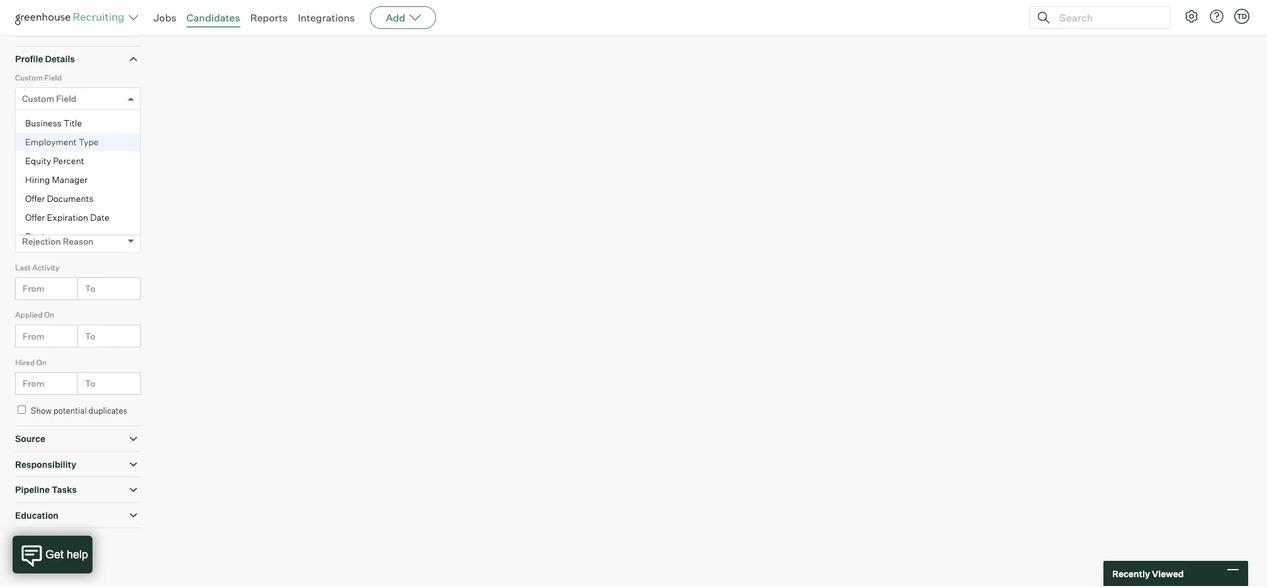Task type: vqa. For each thing, say whether or not it's contained in the screenshot.
second 0%
no



Task type: locate. For each thing, give the bounding box(es) containing it.
equity
[[25, 156, 51, 167]]

reason down 'offer expiration date' option
[[63, 236, 94, 247]]

custom field
[[15, 73, 62, 82], [22, 93, 76, 104]]

offer expiration date
[[25, 212, 109, 223]]

Search text field
[[1057, 8, 1159, 27]]

integrations link
[[298, 11, 355, 24]]

1 vertical spatial field
[[56, 93, 76, 104]]

none field inside 'custom field' element
[[22, 88, 25, 110]]

rejection reason up 'start'
[[15, 215, 76, 225]]

1 from from the top
[[23, 283, 44, 294]]

td button
[[1232, 6, 1252, 26]]

0 vertical spatial to
[[85, 283, 95, 294]]

status down equity
[[15, 168, 38, 177]]

candidate
[[15, 120, 51, 130], [22, 141, 64, 152]]

offer
[[25, 193, 45, 204], [25, 212, 45, 223]]

1 offer from the top
[[25, 193, 45, 204]]

0 vertical spatial field
[[44, 73, 62, 82]]

field up title
[[56, 93, 76, 104]]

responsibility
[[15, 459, 76, 470]]

from for last
[[23, 283, 44, 294]]

rejection reason
[[15, 215, 76, 225], [22, 236, 94, 247]]

candidates link
[[187, 11, 240, 24]]

on
[[44, 310, 54, 320], [36, 358, 47, 367]]

0 vertical spatial tag
[[53, 120, 66, 130]]

Show potential duplicates checkbox
[[18, 406, 26, 414]]

source
[[15, 434, 45, 445]]

rejection
[[15, 215, 48, 225], [22, 236, 61, 247]]

rejection reason down offer expiration date at left
[[22, 236, 94, 247]]

from for hired
[[23, 378, 44, 389]]

1 vertical spatial offer
[[25, 212, 45, 223]]

custom field up business title on the top of page
[[22, 93, 76, 104]]

2 from from the top
[[23, 331, 44, 342]]

custom up business
[[22, 93, 54, 104]]

td button
[[1235, 9, 1250, 24]]

offer documents
[[25, 193, 94, 204]]

from down applied on
[[23, 331, 44, 342]]

1 vertical spatial on
[[36, 358, 47, 367]]

from down hired on
[[23, 378, 44, 389]]

None field
[[22, 88, 25, 110]]

offer down the hiring
[[25, 193, 45, 204]]

custom field down profile details
[[15, 73, 62, 82]]

activity
[[32, 263, 59, 272]]

1 vertical spatial to
[[85, 331, 95, 342]]

rejection reason element
[[15, 214, 141, 262]]

1 vertical spatial from
[[23, 331, 44, 342]]

select a form
[[22, 20, 78, 31]]

expiration
[[47, 212, 88, 223]]

to for applied on
[[85, 331, 95, 342]]

2 vertical spatial from
[[23, 378, 44, 389]]

1 vertical spatial custom
[[22, 93, 54, 104]]

form
[[57, 20, 78, 31]]

0 vertical spatial candidate tag
[[15, 120, 66, 130]]

tag
[[53, 120, 66, 130], [66, 141, 82, 152]]

0 vertical spatial rejection
[[15, 215, 48, 225]]

0 vertical spatial offer
[[25, 193, 45, 204]]

reports
[[250, 11, 288, 24]]

equity percent
[[25, 156, 84, 167]]

1 vertical spatial reason
[[63, 236, 94, 247]]

custom field element
[[15, 72, 141, 284]]

rejection up 'start'
[[15, 215, 48, 225]]

applied on
[[15, 310, 54, 320]]

from down 'last activity'
[[23, 283, 44, 294]]

rejection up 'last activity'
[[22, 236, 61, 247]]

status down the hiring
[[22, 188, 49, 199]]

candidate tag up equity percent
[[22, 141, 82, 152]]

employment
[[25, 137, 77, 148]]

annual salary option
[[16, 95, 140, 114]]

1 to from the top
[[85, 283, 95, 294]]

hiring manager
[[25, 174, 88, 185]]

custom
[[15, 73, 43, 82], [22, 93, 54, 104]]

offer documents option
[[16, 190, 140, 208]]

show
[[31, 406, 52, 416]]

2 vertical spatial to
[[85, 378, 95, 389]]

0 vertical spatial reason
[[50, 215, 76, 225]]

show potential duplicates
[[31, 406, 127, 416]]

2 to from the top
[[85, 331, 95, 342]]

from
[[23, 283, 44, 294], [23, 331, 44, 342], [23, 378, 44, 389]]

candidate up equity
[[22, 141, 64, 152]]

1 vertical spatial candidate
[[22, 141, 64, 152]]

add
[[386, 11, 405, 24]]

hired on
[[15, 358, 47, 367]]

add button
[[370, 6, 436, 29]]

1 vertical spatial status
[[22, 188, 49, 199]]

type
[[79, 137, 99, 148]]

field down details
[[44, 73, 62, 82]]

potential
[[53, 406, 87, 416]]

hired
[[15, 358, 35, 367]]

viewed
[[1152, 568, 1184, 579]]

3 to from the top
[[85, 378, 95, 389]]

on right applied
[[44, 310, 54, 320]]

candidate tag up employment
[[15, 120, 66, 130]]

date
[[90, 212, 109, 223]]

custom down profile in the top left of the page
[[15, 73, 43, 82]]

status
[[15, 168, 38, 177], [22, 188, 49, 199]]

field
[[44, 73, 62, 82], [56, 93, 76, 104]]

0 vertical spatial on
[[44, 310, 54, 320]]

2 offer from the top
[[25, 212, 45, 223]]

0 vertical spatial from
[[23, 283, 44, 294]]

to
[[85, 283, 95, 294], [85, 331, 95, 342], [85, 378, 95, 389]]

a
[[50, 20, 55, 31]]

reason
[[50, 215, 76, 225], [63, 236, 94, 247]]

offer up 'start'
[[25, 212, 45, 223]]

reason down offer documents
[[50, 215, 76, 225]]

candidate tag
[[15, 120, 66, 130], [22, 141, 82, 152]]

annual salary
[[25, 99, 81, 110]]

from for applied
[[23, 331, 44, 342]]

on right hired
[[36, 358, 47, 367]]

candidate down "annual"
[[15, 120, 51, 130]]

3 from from the top
[[23, 378, 44, 389]]



Task type: describe. For each thing, give the bounding box(es) containing it.
applied
[[15, 310, 43, 320]]

offer expiration date option
[[16, 208, 140, 227]]

reset filters button
[[15, 535, 91, 559]]

1 vertical spatial tag
[[66, 141, 82, 152]]

profile details
[[15, 54, 75, 65]]

salary
[[55, 99, 81, 110]]

filters
[[59, 541, 84, 552]]

offer for offer expiration date
[[25, 212, 45, 223]]

duplicates
[[88, 406, 127, 416]]

profile
[[15, 54, 43, 65]]

0 vertical spatial rejection reason
[[15, 215, 76, 225]]

business title option
[[16, 114, 140, 133]]

hiring manager option
[[16, 171, 140, 190]]

business title
[[25, 118, 82, 129]]

1 vertical spatial custom field
[[22, 93, 76, 104]]

start option
[[16, 227, 140, 246]]

reset
[[34, 541, 57, 552]]

start
[[25, 231, 45, 242]]

equity percent option
[[16, 152, 140, 171]]

candidate tag element
[[15, 119, 141, 167]]

reset filters
[[34, 541, 84, 552]]

on for applied on
[[44, 310, 54, 320]]

td
[[1237, 12, 1247, 20]]

tasks
[[52, 485, 77, 496]]

business
[[25, 118, 62, 129]]

on for hired on
[[36, 358, 47, 367]]

1 vertical spatial rejection reason
[[22, 236, 94, 247]]

documents
[[47, 193, 94, 204]]

employment type
[[25, 137, 99, 148]]

offer for offer documents
[[25, 193, 45, 204]]

employment type option
[[16, 133, 140, 152]]

manager
[[52, 174, 88, 185]]

percent
[[53, 156, 84, 167]]

status element
[[15, 167, 141, 214]]

to for hired on
[[85, 378, 95, 389]]

integrations
[[298, 11, 355, 24]]

1 vertical spatial candidate tag
[[22, 141, 82, 152]]

jobs
[[154, 11, 177, 24]]

recently
[[1113, 568, 1150, 579]]

hiring
[[25, 174, 50, 185]]

to for last activity
[[85, 283, 95, 294]]

0 vertical spatial candidate
[[15, 120, 51, 130]]

greenhouse recruiting image
[[15, 10, 128, 25]]

0 vertical spatial status
[[15, 168, 38, 177]]

last
[[15, 263, 31, 272]]

1 vertical spatial rejection
[[22, 236, 61, 247]]

title
[[64, 118, 82, 129]]

reports link
[[250, 11, 288, 24]]

education
[[15, 510, 59, 521]]

pipeline tasks
[[15, 485, 77, 496]]

0 vertical spatial custom field
[[15, 73, 62, 82]]

form element
[[15, 0, 141, 46]]

details
[[45, 54, 75, 65]]

last activity
[[15, 263, 59, 272]]

select
[[22, 20, 48, 31]]

configure image
[[1184, 9, 1199, 24]]

pipeline
[[15, 485, 50, 496]]

0 vertical spatial custom
[[15, 73, 43, 82]]

jobs link
[[154, 11, 177, 24]]

recently viewed
[[1113, 568, 1184, 579]]

candidates
[[187, 11, 240, 24]]

annual
[[25, 99, 54, 110]]



